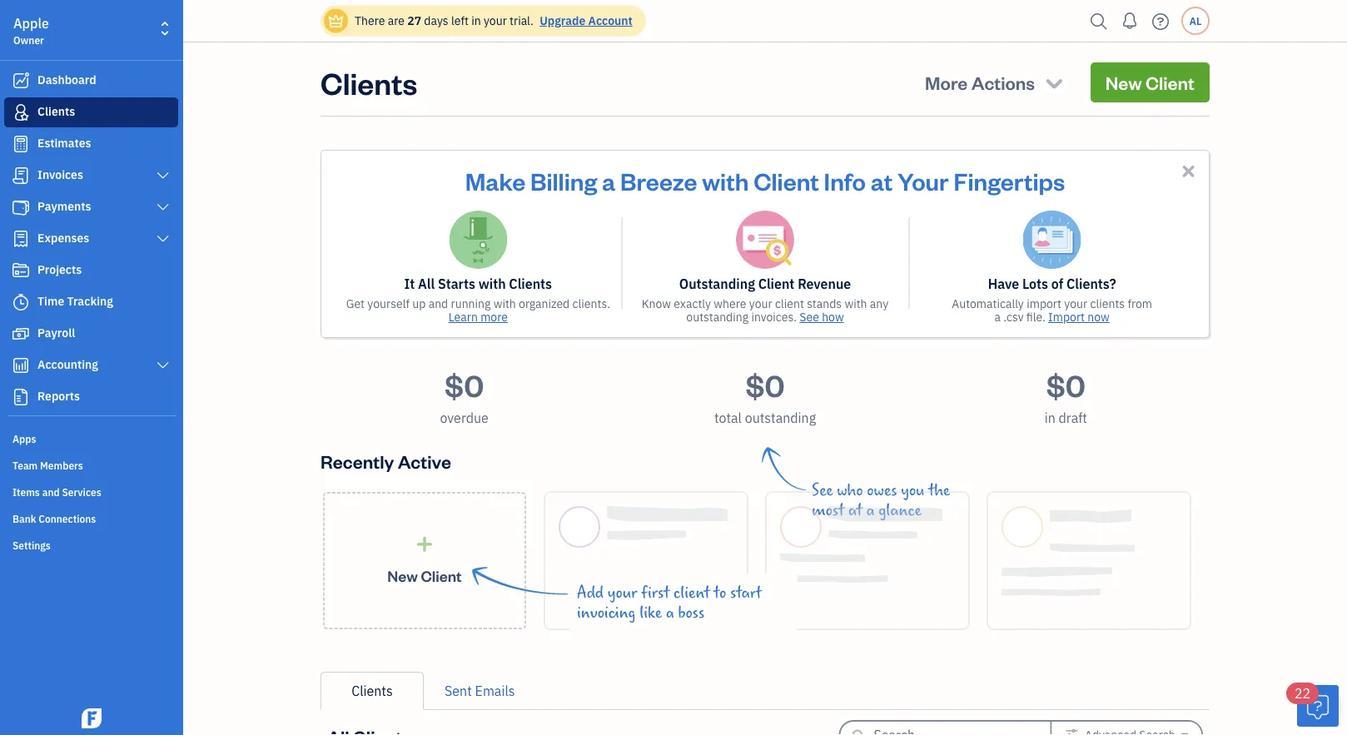 Task type: locate. For each thing, give the bounding box(es) containing it.
and inside it all starts with clients get yourself up and running with organized clients. learn more
[[429, 296, 448, 312]]

projects
[[37, 262, 82, 277]]

0 horizontal spatial at
[[849, 501, 863, 520]]

your down clients?
[[1065, 296, 1088, 312]]

see up most in the bottom right of the page
[[812, 481, 833, 500]]

overdue
[[440, 409, 489, 427]]

see left how on the right of the page
[[800, 309, 820, 325]]

chevron large down image up expenses link
[[155, 201, 171, 214]]

outstanding right total
[[745, 409, 816, 427]]

1 horizontal spatial new
[[1106, 70, 1143, 94]]

upgrade
[[540, 13, 586, 28]]

1 chevron large down image from the top
[[155, 169, 171, 182]]

chevron large down image inside expenses link
[[155, 232, 171, 246]]

your inside 'know exactly where your client stands with any outstanding invoices.'
[[749, 296, 773, 312]]

chevron large down image inside the accounting link
[[155, 359, 171, 372]]

$0 up draft
[[1047, 365, 1086, 404]]

2 chevron large down image from the top
[[155, 201, 171, 214]]

chevron large down image up projects link at the left top of the page
[[155, 232, 171, 246]]

outstanding
[[680, 275, 755, 293]]

like
[[640, 604, 662, 622]]

0 vertical spatial new client link
[[1091, 62, 1210, 102]]

and inside the main element
[[42, 486, 60, 499]]

outstanding client revenue image
[[736, 211, 795, 269]]

$0 inside $0 overdue
[[445, 365, 484, 404]]

0 vertical spatial in
[[472, 13, 481, 28]]

with right running
[[494, 296, 516, 312]]

connections
[[39, 512, 96, 526]]

payments link
[[4, 192, 178, 222]]

1 vertical spatial new client link
[[323, 492, 526, 630]]

0 horizontal spatial new
[[388, 566, 418, 586]]

more actions button
[[911, 62, 1081, 102]]

$0
[[445, 365, 484, 404], [746, 365, 785, 404], [1047, 365, 1086, 404]]

at inside see who owes you the most at a glance
[[849, 501, 863, 520]]

a
[[602, 165, 616, 196], [995, 309, 1001, 325], [867, 501, 875, 520], [666, 604, 675, 622]]

in left draft
[[1045, 409, 1056, 427]]

billing
[[531, 165, 598, 196]]

clients inside it all starts with clients get yourself up and running with organized clients. learn more
[[509, 275, 552, 293]]

client down the outstanding client revenue
[[775, 296, 805, 312]]

chevron large down image for expenses
[[155, 232, 171, 246]]

chevron large down image inside payments link
[[155, 201, 171, 214]]

outstanding
[[687, 309, 749, 325], [745, 409, 816, 427]]

settings image
[[1066, 729, 1079, 736]]

your inside add your first client to start invoicing like a boss
[[608, 584, 638, 602]]

1 horizontal spatial $0
[[746, 365, 785, 404]]

1 horizontal spatial at
[[871, 165, 893, 196]]

with left any
[[845, 296, 868, 312]]

time tracking link
[[4, 287, 178, 317]]

in
[[472, 13, 481, 28], [1045, 409, 1056, 427]]

your up invoicing
[[608, 584, 638, 602]]

payroll
[[37, 325, 75, 341]]

import
[[1027, 296, 1062, 312]]

1 vertical spatial clients link
[[321, 672, 424, 711]]

bank
[[12, 512, 36, 526]]

reports
[[37, 389, 80, 404]]

now
[[1088, 309, 1110, 325]]

active
[[398, 449, 451, 473]]

and right up on the left top of page
[[429, 296, 448, 312]]

chevron large down image inside invoices link
[[155, 169, 171, 182]]

clients?
[[1067, 275, 1117, 293]]

0 horizontal spatial clients link
[[4, 97, 178, 127]]

time
[[37, 294, 64, 309]]

$0 total outstanding
[[715, 365, 816, 427]]

info
[[824, 165, 866, 196]]

0 vertical spatial outstanding
[[687, 309, 749, 325]]

0 vertical spatial see
[[800, 309, 820, 325]]

2 $0 from the left
[[746, 365, 785, 404]]

chart image
[[11, 357, 31, 374]]

services
[[62, 486, 101, 499]]

at down who
[[849, 501, 863, 520]]

2 horizontal spatial $0
[[1047, 365, 1086, 404]]

draft
[[1059, 409, 1088, 427]]

$0 down invoices.
[[746, 365, 785, 404]]

0 horizontal spatial $0
[[445, 365, 484, 404]]

22 button
[[1287, 683, 1339, 727]]

1 horizontal spatial new client link
[[1091, 62, 1210, 102]]

0 horizontal spatial and
[[42, 486, 60, 499]]

new client down plus icon
[[388, 566, 462, 586]]

a right like
[[666, 604, 675, 622]]

chevron large down image for payments
[[155, 201, 171, 214]]

outstanding inside $0 total outstanding
[[745, 409, 816, 427]]

team members
[[12, 459, 83, 472]]

1 vertical spatial in
[[1045, 409, 1056, 427]]

chevron large down image down payroll "link"
[[155, 359, 171, 372]]

1 horizontal spatial new client
[[1106, 70, 1195, 94]]

items and services link
[[4, 479, 178, 504]]

4 chevron large down image from the top
[[155, 359, 171, 372]]

$0 for $0 total outstanding
[[746, 365, 785, 404]]

main element
[[0, 0, 225, 736]]

see inside see who owes you the most at a glance
[[812, 481, 833, 500]]

0 vertical spatial new
[[1106, 70, 1143, 94]]

1 vertical spatial see
[[812, 481, 833, 500]]

chevrondown image
[[1043, 71, 1066, 94]]

1 horizontal spatial client
[[775, 296, 805, 312]]

in right 'left' at left
[[472, 13, 481, 28]]

expense image
[[11, 231, 31, 247]]

new down notifications image
[[1106, 70, 1143, 94]]

chevron large down image
[[155, 169, 171, 182], [155, 201, 171, 214], [155, 232, 171, 246], [155, 359, 171, 372]]

client
[[775, 296, 805, 312], [674, 584, 710, 602]]

know exactly where your client stands with any outstanding invoices.
[[642, 296, 889, 325]]

1 vertical spatial client
[[674, 584, 710, 602]]

crown image
[[327, 12, 345, 30]]

client down plus icon
[[421, 566, 462, 586]]

client left info
[[754, 165, 820, 196]]

Search text field
[[874, 722, 1024, 736]]

it
[[404, 275, 415, 293]]

0 horizontal spatial new client
[[388, 566, 462, 586]]

and
[[429, 296, 448, 312], [42, 486, 60, 499]]

$0 for $0 overdue
[[445, 365, 484, 404]]

$0 for $0 in draft
[[1047, 365, 1086, 404]]

0 horizontal spatial in
[[472, 13, 481, 28]]

3 chevron large down image from the top
[[155, 232, 171, 246]]

new client link
[[1091, 62, 1210, 102], [323, 492, 526, 630]]

client up boss
[[674, 584, 710, 602]]

estimate image
[[11, 136, 31, 152]]

clients link
[[4, 97, 178, 127], [321, 672, 424, 711]]

exactly
[[674, 296, 711, 312]]

of
[[1052, 275, 1064, 293]]

al
[[1190, 14, 1202, 27]]

outstanding down outstanding
[[687, 309, 749, 325]]

see for see how
[[800, 309, 820, 325]]

client
[[1146, 70, 1195, 94], [754, 165, 820, 196], [759, 275, 795, 293], [421, 566, 462, 586]]

see for see who owes you the most at a glance
[[812, 481, 833, 500]]

a left .csv
[[995, 309, 1001, 325]]

chevron large down image up payments link
[[155, 169, 171, 182]]

new down plus icon
[[388, 566, 418, 586]]

$0 inside $0 total outstanding
[[746, 365, 785, 404]]

with right breeze
[[702, 165, 749, 196]]

clients.
[[573, 296, 611, 312]]

3 $0 from the left
[[1047, 365, 1086, 404]]

a down owes
[[867, 501, 875, 520]]

1 horizontal spatial and
[[429, 296, 448, 312]]

0 vertical spatial client
[[775, 296, 805, 312]]

owes
[[867, 481, 898, 500]]

apps link
[[4, 426, 178, 451]]

notifications image
[[1117, 4, 1144, 37]]

1 horizontal spatial clients link
[[321, 672, 424, 711]]

0 horizontal spatial new client link
[[323, 492, 526, 630]]

1 horizontal spatial in
[[1045, 409, 1056, 427]]

your
[[484, 13, 507, 28], [749, 296, 773, 312], [1065, 296, 1088, 312], [608, 584, 638, 602]]

all
[[418, 275, 435, 293]]

1 vertical spatial outstanding
[[745, 409, 816, 427]]

timer image
[[11, 294, 31, 311]]

apple
[[13, 15, 49, 32]]

trial.
[[510, 13, 534, 28]]

your down the outstanding client revenue
[[749, 296, 773, 312]]

resource center badge image
[[1298, 686, 1339, 727]]

new client
[[1106, 70, 1195, 94], [388, 566, 462, 586]]

in inside $0 in draft
[[1045, 409, 1056, 427]]

make
[[465, 165, 526, 196]]

expenses link
[[4, 224, 178, 254]]

emails
[[475, 683, 515, 700]]

glance
[[879, 501, 922, 520]]

payments
[[37, 199, 91, 214]]

$0 in draft
[[1045, 365, 1088, 427]]

see
[[800, 309, 820, 325], [812, 481, 833, 500]]

apps
[[12, 432, 36, 446]]

and right "items"
[[42, 486, 60, 499]]

see who owes you the most at a glance
[[812, 481, 950, 520]]

0 vertical spatial and
[[429, 296, 448, 312]]

fingertips
[[954, 165, 1066, 196]]

0 vertical spatial new client
[[1106, 70, 1195, 94]]

at right info
[[871, 165, 893, 196]]

al button
[[1182, 7, 1210, 35]]

yourself
[[368, 296, 410, 312]]

clients inside the main element
[[37, 104, 75, 119]]

it all starts with clients image
[[449, 211, 508, 269]]

$0 up overdue
[[445, 365, 484, 404]]

1 vertical spatial and
[[42, 486, 60, 499]]

most
[[812, 501, 845, 520]]

1 $0 from the left
[[445, 365, 484, 404]]

0 horizontal spatial client
[[674, 584, 710, 602]]

1 vertical spatial at
[[849, 501, 863, 520]]

project image
[[11, 262, 31, 279]]

$0 inside $0 in draft
[[1047, 365, 1086, 404]]

add
[[577, 584, 604, 602]]

sent emails link
[[424, 672, 536, 711]]

0 vertical spatial clients link
[[4, 97, 178, 127]]

1 vertical spatial new
[[388, 566, 418, 586]]

new client down the go to help "image"
[[1106, 70, 1195, 94]]

lots
[[1023, 275, 1049, 293]]



Task type: vqa. For each thing, say whether or not it's contained in the screenshot.
17,
no



Task type: describe. For each thing, give the bounding box(es) containing it.
get
[[346, 296, 365, 312]]

reports link
[[4, 382, 178, 412]]

breeze
[[621, 165, 698, 196]]

days
[[424, 13, 449, 28]]

22
[[1295, 685, 1311, 703]]

chevron large down image for invoices
[[155, 169, 171, 182]]

have
[[988, 275, 1020, 293]]

members
[[40, 459, 83, 472]]

search image
[[1086, 9, 1113, 34]]

dashboard image
[[11, 72, 31, 89]]

payment image
[[11, 199, 31, 216]]

settings link
[[4, 532, 178, 557]]

0 vertical spatial at
[[871, 165, 893, 196]]

recently active
[[321, 449, 451, 473]]

outstanding client revenue
[[680, 275, 852, 293]]

accounting link
[[4, 351, 178, 381]]

make billing a breeze with client info at your fingertips
[[465, 165, 1066, 196]]

payroll link
[[4, 319, 178, 349]]

27
[[408, 13, 422, 28]]

there
[[355, 13, 385, 28]]

client down the go to help "image"
[[1146, 70, 1195, 94]]

a right billing
[[602, 165, 616, 196]]

automatically
[[952, 296, 1024, 312]]

plus image
[[415, 536, 434, 553]]

a inside have lots of clients? automatically import your clients from a .csv file. import now
[[995, 309, 1001, 325]]

a inside add your first client to start invoicing like a boss
[[666, 604, 675, 622]]

1 vertical spatial new client
[[388, 566, 462, 586]]

invoices link
[[4, 161, 178, 191]]

client image
[[11, 104, 31, 121]]

any
[[870, 296, 889, 312]]

client up 'know exactly where your client stands with any outstanding invoices.'
[[759, 275, 795, 293]]

outstanding inside 'know exactly where your client stands with any outstanding invoices.'
[[687, 309, 749, 325]]

more
[[926, 70, 968, 94]]

go to help image
[[1148, 9, 1175, 34]]

dashboard link
[[4, 66, 178, 96]]

starts
[[438, 275, 476, 293]]

learn
[[449, 309, 478, 325]]

sent
[[445, 683, 472, 700]]

items and services
[[12, 486, 101, 499]]

account
[[589, 13, 633, 28]]

more
[[481, 309, 508, 325]]

items
[[12, 486, 40, 499]]

are
[[388, 13, 405, 28]]

client inside add your first client to start invoicing like a boss
[[674, 584, 710, 602]]

who
[[837, 481, 864, 500]]

a inside see who owes you the most at a glance
[[867, 501, 875, 520]]

you
[[901, 481, 925, 500]]

team members link
[[4, 452, 178, 477]]

settings
[[12, 539, 51, 552]]

client inside 'know exactly where your client stands with any outstanding invoices.'
[[775, 296, 805, 312]]

bank connections
[[12, 512, 96, 526]]

chevron large down image for accounting
[[155, 359, 171, 372]]

your
[[898, 165, 949, 196]]

from
[[1128, 296, 1153, 312]]

more actions
[[926, 70, 1035, 94]]

invoices
[[37, 167, 83, 182]]

have lots of clients? automatically import your clients from a .csv file. import now
[[952, 275, 1153, 325]]

time tracking
[[37, 294, 113, 309]]

money image
[[11, 326, 31, 342]]

see how
[[800, 309, 844, 325]]

invoices.
[[752, 309, 797, 325]]

have lots of clients? image
[[1023, 211, 1082, 269]]

where
[[714, 296, 747, 312]]

import
[[1049, 309, 1085, 325]]

stands
[[807, 296, 842, 312]]

caretdown image
[[1182, 729, 1189, 736]]

estimates link
[[4, 129, 178, 159]]

your inside have lots of clients? automatically import your clients from a .csv file. import now
[[1065, 296, 1088, 312]]

projects link
[[4, 256, 178, 286]]

expenses
[[37, 230, 89, 246]]

running
[[451, 296, 491, 312]]

up
[[413, 296, 426, 312]]

close image
[[1180, 162, 1199, 181]]

know
[[642, 296, 671, 312]]

it all starts with clients get yourself up and running with organized clients. learn more
[[346, 275, 611, 325]]

bank connections link
[[4, 506, 178, 531]]

.csv
[[1004, 309, 1024, 325]]

invoice image
[[11, 167, 31, 184]]

upgrade account link
[[537, 13, 633, 28]]

invoicing
[[577, 604, 636, 622]]

your left trial.
[[484, 13, 507, 28]]

with up running
[[479, 275, 506, 293]]

boss
[[678, 604, 705, 622]]

file.
[[1027, 309, 1046, 325]]

report image
[[11, 389, 31, 406]]

freshbooks image
[[78, 709, 105, 729]]

accounting
[[37, 357, 98, 372]]

first
[[642, 584, 670, 602]]

owner
[[13, 33, 44, 47]]

$0 overdue
[[440, 365, 489, 427]]

tracking
[[67, 294, 113, 309]]

estimates
[[37, 135, 91, 151]]

actions
[[972, 70, 1035, 94]]

organized
[[519, 296, 570, 312]]

start
[[730, 584, 762, 602]]

add your first client to start invoicing like a boss
[[577, 584, 762, 622]]

total
[[715, 409, 742, 427]]

dashboard
[[37, 72, 96, 87]]

revenue
[[798, 275, 852, 293]]

with inside 'know exactly where your client stands with any outstanding invoices.'
[[845, 296, 868, 312]]



